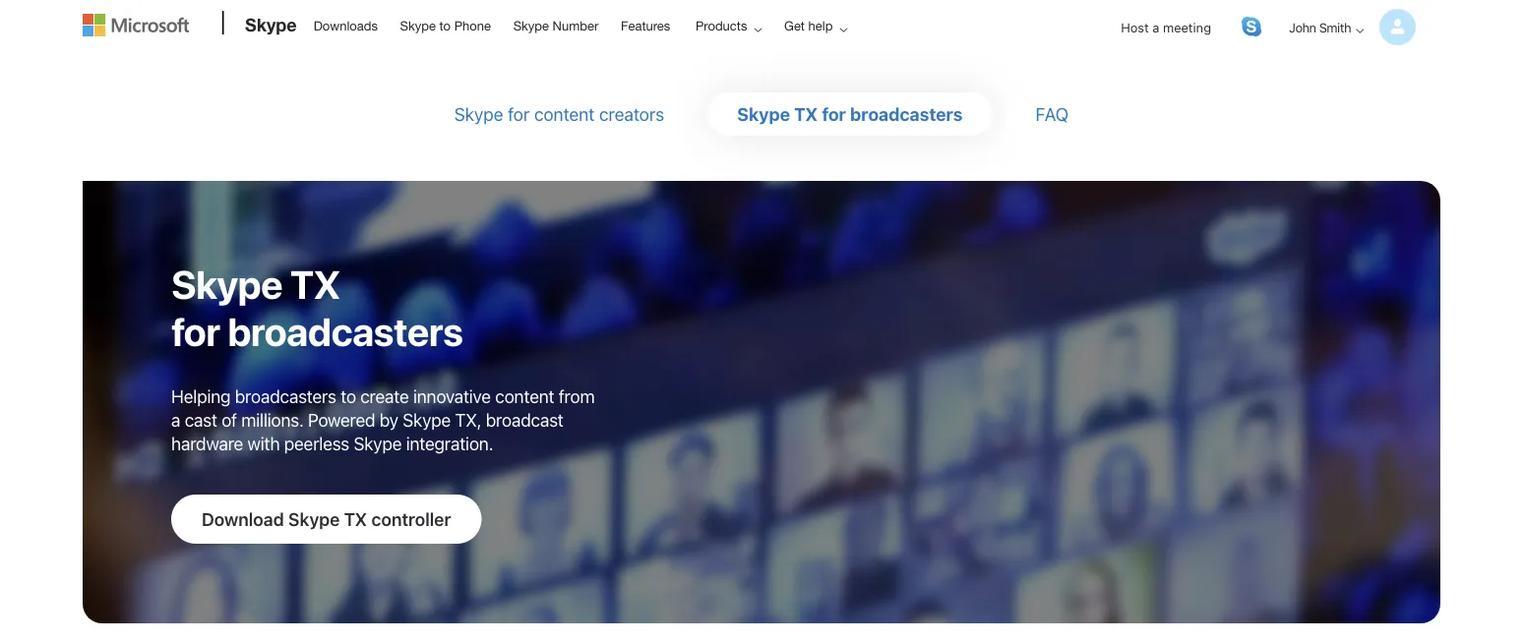 Task type: describe. For each thing, give the bounding box(es) containing it.
smith
[[1320, 20, 1351, 34]]

download skype tx controller
[[202, 509, 451, 530]]

arrow down image
[[1349, 19, 1372, 42]]

tx,
[[455, 409, 482, 431]]

skype to phone
[[400, 18, 491, 33]]

of
[[222, 409, 237, 431]]

skype for content creators link
[[455, 103, 664, 125]]

a inside helping broadcasters to create innovative content from a cast of millions. powered by skype tx, broadcast hardware with peerless skype integration.
[[171, 409, 180, 431]]

with
[[248, 433, 280, 454]]

downloads link
[[305, 1, 387, 48]]

john smith
[[1289, 20, 1351, 34]]

number
[[553, 18, 599, 33]]

john smith link
[[1274, 2, 1416, 53]]

tx for for broadcasters
[[290, 261, 340, 308]]

powered
[[308, 409, 375, 431]]

meeting
[[1163, 20, 1212, 34]]

tx for for
[[794, 103, 818, 125]]

downloads
[[314, 18, 378, 33]]

features link
[[612, 1, 679, 48]]

skype tx for broadcasters link
[[737, 103, 963, 125]]

1 for from the left
[[508, 103, 530, 125]]

menu bar containing host a meeting
[[83, 2, 1441, 104]]

get help button
[[772, 1, 864, 50]]

john
[[1289, 20, 1317, 34]]

skype link
[[235, 1, 303, 54]]

skype tx for broadcasters main content
[[0, 73, 1524, 644]]

broadcasters inside helping broadcasters to create innovative content from a cast of millions. powered by skype tx, broadcast hardware with peerless skype integration.
[[235, 386, 336, 407]]

helping broadcasters to create innovative content from a cast of millions. powered by skype tx, broadcast hardware with peerless skype integration.
[[171, 386, 595, 454]]

phone
[[454, 18, 491, 33]]

download skype tx controller link
[[171, 495, 482, 544]]

to inside helping broadcasters to create innovative content from a cast of millions. powered by skype tx, broadcast hardware with peerless skype integration.
[[341, 386, 356, 407]]

microsoft image
[[83, 14, 189, 36]]

faq
[[1036, 103, 1069, 125]]

create
[[360, 386, 409, 407]]

skype number link
[[505, 1, 608, 48]]

controller
[[372, 509, 451, 530]]

creators
[[599, 103, 664, 125]]

0 vertical spatial content
[[534, 103, 595, 125]]

skype number
[[513, 18, 599, 33]]

products
[[696, 18, 747, 33]]

tx inside download skype tx controller link
[[344, 509, 367, 530]]

from
[[559, 386, 595, 407]]



Task type: locate. For each thing, give the bounding box(es) containing it.
content inside helping broadcasters to create innovative content from a cast of millions. powered by skype tx, broadcast hardware with peerless skype integration.
[[495, 386, 555, 407]]

to left phone
[[440, 18, 451, 33]]

faq link
[[1036, 103, 1069, 125]]

broadcasters
[[850, 103, 963, 125], [235, 386, 336, 407]]

1 vertical spatial content
[[495, 386, 555, 407]]

menu bar
[[83, 2, 1441, 104]]

a left the cast
[[171, 409, 180, 431]]

host
[[1121, 20, 1149, 34]]

 link
[[1242, 17, 1262, 36]]

tx up for broadcasters
[[290, 261, 340, 308]]

2 vertical spatial tx
[[344, 509, 367, 530]]

tx
[[794, 103, 818, 125], [290, 261, 340, 308], [344, 509, 367, 530]]

1 horizontal spatial tx
[[344, 509, 367, 530]]

hardware
[[171, 433, 243, 454]]

skype for skype to phone
[[400, 18, 436, 33]]

innovative
[[413, 386, 491, 407]]

cast
[[185, 409, 217, 431]]

1 vertical spatial a
[[171, 409, 180, 431]]

to
[[440, 18, 451, 33], [341, 386, 356, 407]]

0 horizontal spatial for
[[508, 103, 530, 125]]

1 horizontal spatial for
[[822, 103, 846, 125]]

1 vertical spatial tx
[[290, 261, 340, 308]]

0 horizontal spatial a
[[171, 409, 180, 431]]

content
[[534, 103, 595, 125], [495, 386, 555, 407]]

for
[[508, 103, 530, 125], [822, 103, 846, 125]]

0 horizontal spatial to
[[341, 386, 356, 407]]

get
[[785, 18, 805, 33]]

skype to phone link
[[391, 1, 500, 48]]

0 vertical spatial to
[[440, 18, 451, 33]]

helping
[[171, 386, 231, 407]]

for broadcasters
[[171, 309, 463, 355]]

products button
[[683, 1, 778, 50]]

a
[[1153, 20, 1160, 34], [171, 409, 180, 431]]

peerless
[[284, 433, 350, 454]]

tx down get help
[[794, 103, 818, 125]]

skype tx for broadcasters
[[737, 103, 963, 125]]

0 vertical spatial tx
[[794, 103, 818, 125]]

to up powered
[[341, 386, 356, 407]]

skype inside the 'skype tx for broadcasters'
[[171, 261, 283, 308]]

millions.
[[241, 409, 304, 431]]

skype for skype
[[245, 14, 297, 35]]

help
[[809, 18, 833, 33]]

1 vertical spatial broadcasters
[[235, 386, 336, 407]]

host a meeting
[[1121, 20, 1212, 34]]

get help
[[785, 18, 833, 33]]

by
[[380, 409, 399, 431]]

download
[[202, 509, 284, 530]]

avatar image
[[1380, 9, 1416, 45]]

skype tx for broadcasters
[[171, 261, 463, 355]]

broadcast
[[486, 409, 564, 431]]

skype for skype tx for broadcasters
[[737, 103, 790, 125]]

tx inside the 'skype tx for broadcasters'
[[290, 261, 340, 308]]

skype for skype tx for broadcasters
[[171, 261, 283, 308]]

a right host
[[1153, 20, 1160, 34]]

host a meeting link
[[1106, 2, 1227, 53]]

skype for skype number
[[513, 18, 549, 33]]

0 horizontal spatial tx
[[290, 261, 340, 308]]

1 horizontal spatial a
[[1153, 20, 1160, 34]]

integration.
[[406, 433, 493, 454]]

0 vertical spatial broadcasters
[[850, 103, 963, 125]]

2 horizontal spatial tx
[[794, 103, 818, 125]]

features
[[621, 18, 671, 33]]

a inside host a meeting link
[[1153, 20, 1160, 34]]

2 for from the left
[[822, 103, 846, 125]]

for down help
[[822, 103, 846, 125]]

1 horizontal spatial to
[[440, 18, 451, 33]]

1 vertical spatial to
[[341, 386, 356, 407]]

0 horizontal spatial broadcasters
[[235, 386, 336, 407]]

content left creators
[[534, 103, 595, 125]]

skype for skype for content creators
[[455, 103, 504, 125]]

skype
[[245, 14, 297, 35], [400, 18, 436, 33], [513, 18, 549, 33], [455, 103, 504, 125], [737, 103, 790, 125], [171, 261, 283, 308], [403, 409, 451, 431], [354, 433, 402, 454], [288, 509, 340, 530]]

content up broadcast
[[495, 386, 555, 407]]

0 vertical spatial a
[[1153, 20, 1160, 34]]

for down skype number
[[508, 103, 530, 125]]

1 horizontal spatial broadcasters
[[850, 103, 963, 125]]

skype for content creators
[[455, 103, 664, 125]]

tx left controller
[[344, 509, 367, 530]]



Task type: vqa. For each thing, say whether or not it's contained in the screenshot.
The Store inside the microsoft store heading
no



